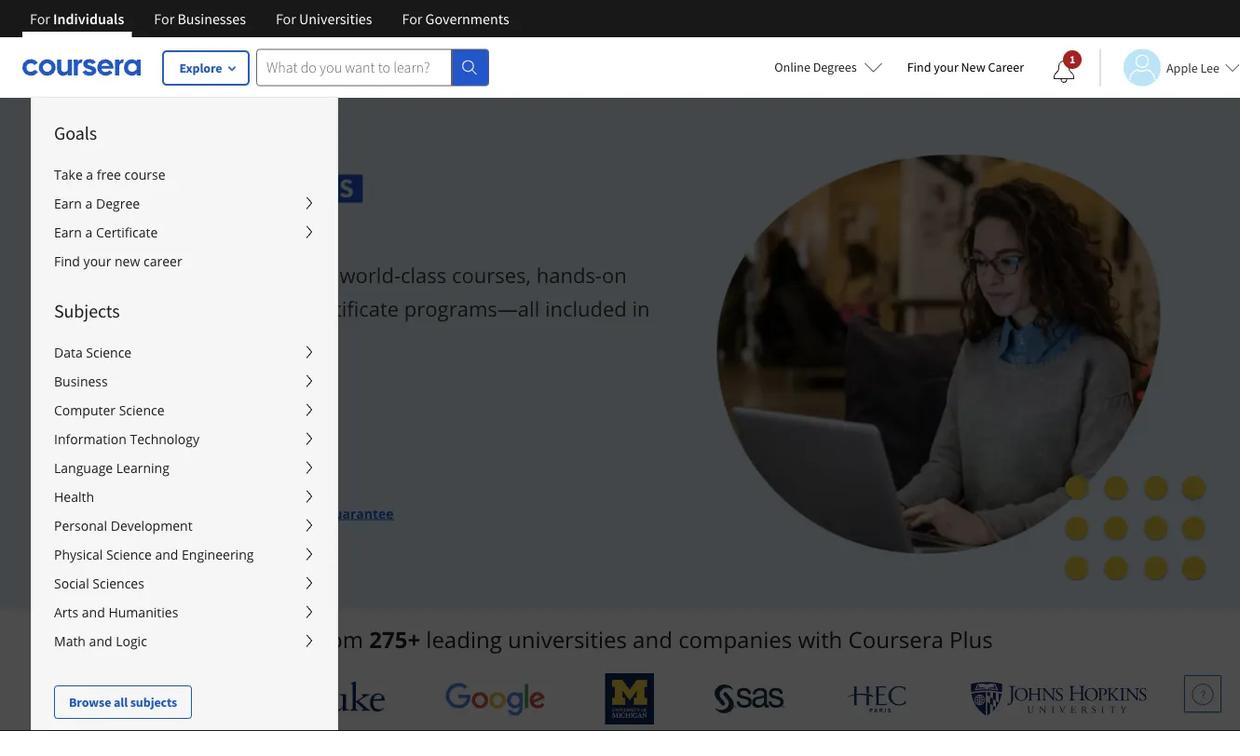 Task type: vqa. For each thing, say whether or not it's contained in the screenshot.
When You Enroll In A Mastertrack® Program On Coursera, You'Re Taking An Online Module Of A Master'S Degree Program That Features Live Expert Instruction And Feedback Combined With Interactive Team-Based Learning.
no



Task type: describe. For each thing, give the bounding box(es) containing it.
physical science and engineering button
[[32, 541, 337, 570]]

google image
[[445, 682, 546, 717]]

for for businesses
[[154, 9, 175, 28]]

online degrees button
[[760, 47, 898, 88]]

world-
[[340, 262, 401, 290]]

subjects
[[130, 694, 177, 711]]

find for find your new career
[[54, 253, 80, 270]]

for universities
[[276, 9, 372, 28]]

for businesses
[[154, 9, 246, 28]]

certificate
[[305, 294, 399, 322]]

explore
[[179, 60, 222, 76]]

unlimited
[[80, 262, 173, 290]]

find your new career
[[908, 59, 1024, 76]]

your for new
[[934, 59, 959, 76]]

duke university image
[[299, 682, 385, 712]]

browse all subjects
[[69, 694, 177, 711]]

universities
[[508, 625, 627, 655]]

math and logic
[[54, 633, 147, 651]]

$59 /month, cancel anytime
[[80, 418, 257, 436]]

access
[[178, 262, 240, 290]]

learn from 275+ leading universities and companies with coursera plus
[[247, 625, 993, 655]]

computer
[[54, 402, 116, 419]]

7,000+
[[271, 262, 334, 290]]

your for new
[[83, 253, 111, 270]]

a for degree
[[85, 195, 93, 213]]

hec paris image
[[846, 680, 911, 719]]

health button
[[32, 483, 337, 512]]

language learning button
[[32, 454, 337, 483]]

$59
[[80, 418, 102, 436]]

science for data
[[86, 344, 132, 362]]

/month,
[[102, 418, 155, 436]]

What do you want to learn? text field
[[256, 49, 452, 86]]

banner navigation
[[15, 0, 524, 37]]

and inside popup button
[[82, 604, 105, 622]]

hands-
[[537, 262, 602, 290]]

start 7-day free trial
[[110, 461, 245, 479]]

physical
[[54, 546, 103, 564]]

university of illinois at urbana-champaign image
[[93, 685, 239, 714]]

personal development button
[[32, 512, 337, 541]]

university of michigan image
[[606, 674, 655, 725]]

science for physical
[[106, 546, 152, 564]]

find for find your new career
[[908, 59, 932, 76]]

trial
[[215, 461, 245, 479]]

math
[[54, 633, 86, 651]]

cancel
[[158, 418, 200, 436]]

browse all subjects button
[[54, 686, 192, 720]]

job-
[[209, 294, 245, 322]]

and left logic
[[89, 633, 112, 651]]

programs—all
[[404, 294, 540, 322]]

$399
[[97, 505, 127, 522]]

subjects
[[54, 300, 120, 323]]

arts and humanities
[[54, 604, 178, 622]]

for governments
[[402, 9, 510, 28]]

unlimited access to 7,000+ world-class courses, hands-on projects, and job-ready certificate programs—all included in your subscription
[[80, 262, 650, 355]]

included
[[545, 294, 627, 322]]

degrees
[[813, 59, 857, 76]]

data science
[[54, 344, 132, 362]]

personal
[[54, 517, 107, 535]]

a for free
[[86, 166, 93, 184]]

projects,
[[80, 294, 162, 322]]

start
[[110, 461, 142, 479]]

0 horizontal spatial with
[[165, 505, 194, 522]]

take
[[54, 166, 83, 184]]

information technology button
[[32, 425, 337, 454]]

day inside start 7-day free trial button
[[157, 461, 181, 479]]

browse
[[69, 694, 111, 711]]

find your new career link
[[898, 56, 1034, 79]]

apple
[[1167, 59, 1198, 76]]

career
[[988, 59, 1024, 76]]

explore button
[[163, 51, 249, 85]]

ready
[[245, 294, 300, 322]]

/year
[[127, 505, 161, 522]]

language
[[54, 460, 113, 477]]

find your new career link
[[32, 247, 337, 276]]

career
[[144, 253, 182, 270]]

development
[[111, 517, 193, 535]]

language learning
[[54, 460, 170, 477]]

lee
[[1201, 59, 1220, 76]]

new
[[962, 59, 986, 76]]

in
[[632, 294, 650, 322]]

your inside unlimited access to 7,000+ world-class courses, hands-on projects, and job-ready certificate programs—all included in your subscription
[[80, 327, 123, 355]]

free
[[184, 461, 213, 479]]

coursera plus image
[[80, 175, 364, 203]]

apple lee
[[1167, 59, 1220, 76]]

all
[[114, 694, 128, 711]]



Task type: locate. For each thing, give the bounding box(es) containing it.
0 horizontal spatial find
[[54, 253, 80, 270]]

1 horizontal spatial find
[[908, 59, 932, 76]]

your
[[934, 59, 959, 76], [83, 253, 111, 270], [80, 327, 123, 355]]

data science button
[[32, 338, 337, 367]]

3 for from the left
[[276, 9, 296, 28]]

1 button
[[1038, 49, 1091, 94]]

computer science
[[54, 402, 165, 419]]

1
[[1070, 52, 1076, 67]]

2 for from the left
[[154, 9, 175, 28]]

start 7-day free trial button
[[80, 448, 275, 492]]

find inside explore menu element
[[54, 253, 80, 270]]

a for certificate
[[85, 224, 93, 241]]

for for governments
[[402, 9, 423, 28]]

or
[[80, 505, 94, 522]]

for individuals
[[30, 9, 124, 28]]

earn for earn a certificate
[[54, 224, 82, 241]]

technology
[[130, 431, 199, 448]]

1 vertical spatial your
[[83, 253, 111, 270]]

0 vertical spatial with
[[165, 505, 194, 522]]

1 earn from the top
[[54, 195, 82, 213]]

7-
[[145, 461, 157, 479]]

earn for earn a degree
[[54, 195, 82, 213]]

1 vertical spatial science
[[119, 402, 165, 419]]

to
[[246, 262, 265, 290]]

earn down earn a degree
[[54, 224, 82, 241]]

health
[[54, 488, 94, 506]]

0 vertical spatial earn
[[54, 195, 82, 213]]

data
[[54, 344, 83, 362]]

online degrees
[[775, 59, 857, 76]]

2 vertical spatial science
[[106, 546, 152, 564]]

1 for from the left
[[30, 9, 50, 28]]

1 vertical spatial earn
[[54, 224, 82, 241]]

for left universities
[[276, 9, 296, 28]]

science down "personal development"
[[106, 546, 152, 564]]

math and logic button
[[32, 627, 337, 656]]

earn a certificate button
[[32, 218, 337, 247]]

business
[[54, 373, 108, 391]]

coursera
[[849, 625, 944, 655]]

4 for from the left
[[402, 9, 423, 28]]

1 vertical spatial with
[[798, 625, 843, 655]]

earn a certificate
[[54, 224, 158, 241]]

0 horizontal spatial day
[[157, 461, 181, 479]]

and up subscription
[[167, 294, 203, 322]]

0 vertical spatial your
[[934, 59, 959, 76]]

universities
[[299, 9, 372, 28]]

1 vertical spatial day
[[216, 505, 240, 522]]

and inside unlimited access to 7,000+ world-class courses, hands-on projects, and job-ready certificate programs—all included in your subscription
[[167, 294, 203, 322]]

0 vertical spatial science
[[86, 344, 132, 362]]

or $399 /year with 14-day money-back guarantee
[[80, 505, 394, 522]]

for left individuals
[[30, 9, 50, 28]]

for for individuals
[[30, 9, 50, 28]]

find your new career
[[54, 253, 182, 270]]

arts and humanities button
[[32, 598, 337, 627]]

logic
[[116, 633, 147, 651]]

learning
[[116, 460, 170, 477]]

2 vertical spatial your
[[80, 327, 123, 355]]

earn
[[54, 195, 82, 213], [54, 224, 82, 241]]

1 vertical spatial find
[[54, 253, 80, 270]]

for for universities
[[276, 9, 296, 28]]

information
[[54, 431, 127, 448]]

social sciences button
[[32, 570, 337, 598]]

governments
[[426, 9, 510, 28]]

and down development
[[155, 546, 178, 564]]

science for computer
[[119, 402, 165, 419]]

show notifications image
[[1053, 61, 1076, 83]]

your inside explore menu element
[[83, 253, 111, 270]]

social sciences
[[54, 575, 144, 593]]

new
[[115, 253, 140, 270]]

companies
[[679, 625, 792, 655]]

social
[[54, 575, 89, 593]]

humanities
[[109, 604, 178, 622]]

1 horizontal spatial with
[[798, 625, 843, 655]]

johns hopkins university image
[[971, 682, 1148, 717]]

for left governments
[[402, 9, 423, 28]]

0 vertical spatial find
[[908, 59, 932, 76]]

courses,
[[452, 262, 531, 290]]

0 vertical spatial a
[[86, 166, 93, 184]]

for left 'businesses'
[[154, 9, 175, 28]]

1 horizontal spatial day
[[216, 505, 240, 522]]

business button
[[32, 367, 337, 396]]

course
[[125, 166, 166, 184]]

a left the degree
[[85, 195, 93, 213]]

for
[[30, 9, 50, 28], [154, 9, 175, 28], [276, 9, 296, 28], [402, 9, 423, 28]]

earn down take at the left top
[[54, 195, 82, 213]]

engineering
[[182, 546, 254, 564]]

menu item
[[336, 97, 1213, 732]]

group containing goals
[[31, 97, 1213, 732]]

2 earn from the top
[[54, 224, 82, 241]]

individuals
[[53, 9, 124, 28]]

science inside dropdown button
[[106, 546, 152, 564]]

sciences
[[93, 575, 144, 593]]

free
[[97, 166, 121, 184]]

science inside dropdown button
[[119, 402, 165, 419]]

degree
[[96, 195, 140, 213]]

and right arts
[[82, 604, 105, 622]]

subscription
[[129, 327, 247, 355]]

help center image
[[1192, 683, 1215, 706]]

certificate
[[96, 224, 158, 241]]

with left 14- at left bottom
[[165, 505, 194, 522]]

a down earn a degree
[[85, 224, 93, 241]]

a
[[86, 166, 93, 184], [85, 195, 93, 213], [85, 224, 93, 241]]

online
[[775, 59, 811, 76]]

science up information technology
[[119, 402, 165, 419]]

class
[[401, 262, 447, 290]]

explore menu element
[[32, 98, 337, 720]]

a left free
[[86, 166, 93, 184]]

0 vertical spatial day
[[157, 461, 181, 479]]

coursera image
[[22, 52, 141, 82]]

2 vertical spatial a
[[85, 224, 93, 241]]

sas image
[[714, 685, 786, 714]]

guarantee
[[327, 505, 394, 522]]

leading
[[426, 625, 502, 655]]

plus
[[950, 625, 993, 655]]

earn a degree
[[54, 195, 140, 213]]

from
[[313, 625, 364, 655]]

1 vertical spatial a
[[85, 195, 93, 213]]

find
[[908, 59, 932, 76], [54, 253, 80, 270]]

take a free course link
[[32, 160, 337, 189]]

science inside popup button
[[86, 344, 132, 362]]

with left coursera
[[798, 625, 843, 655]]

information technology
[[54, 431, 199, 448]]

day
[[157, 461, 181, 479], [216, 505, 240, 522]]

find down earn a certificate
[[54, 253, 80, 270]]

science up business
[[86, 344, 132, 362]]

science
[[86, 344, 132, 362], [119, 402, 165, 419], [106, 546, 152, 564]]

back
[[292, 505, 323, 522]]

None search field
[[256, 49, 489, 86]]

275+
[[369, 625, 420, 655]]

group
[[31, 97, 1213, 732]]

earn a degree button
[[32, 189, 337, 218]]

learn
[[247, 625, 307, 655]]

goals
[[54, 122, 97, 145]]

and up 'university of michigan' image
[[633, 625, 673, 655]]

find left new
[[908, 59, 932, 76]]

money-
[[243, 505, 292, 522]]

on
[[602, 262, 627, 290]]



